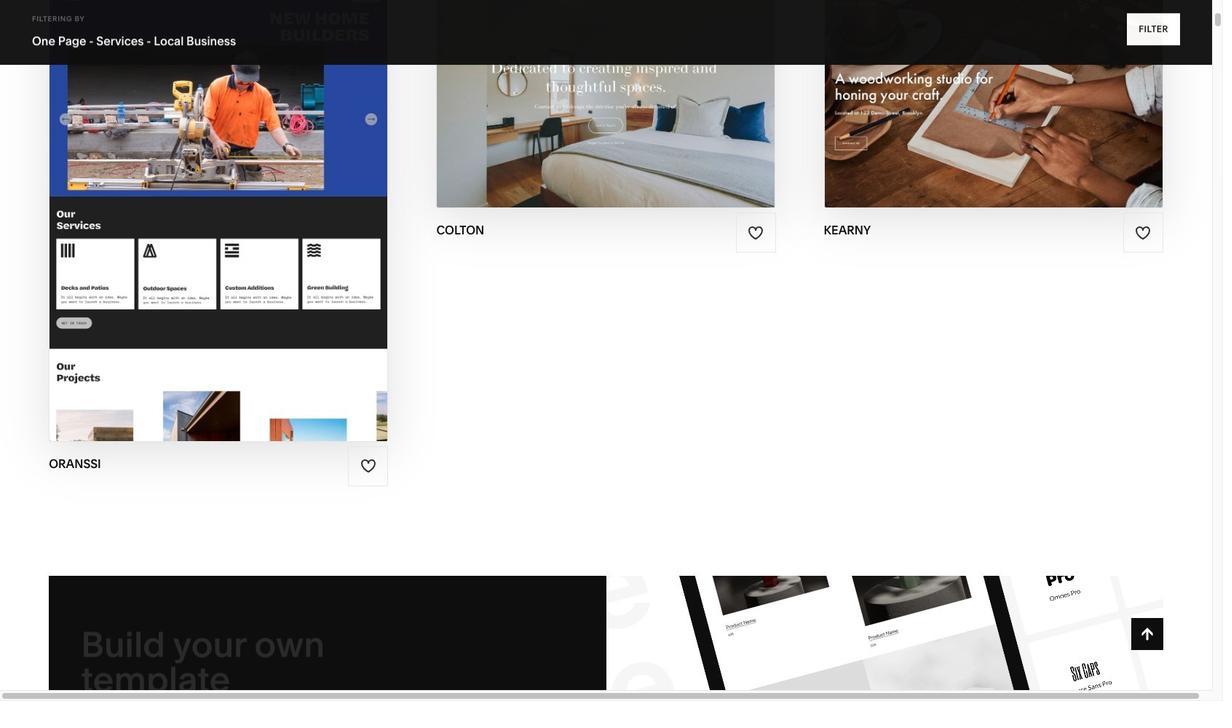 Task type: vqa. For each thing, say whether or not it's contained in the screenshot.
left Squarespace
no



Task type: locate. For each thing, give the bounding box(es) containing it.
add colton to your favorites list image
[[748, 225, 764, 241]]

preview of building your own template image
[[606, 576, 1164, 701]]

kearny image
[[825, 0, 1163, 208]]

oranssi image
[[50, 0, 388, 441]]



Task type: describe. For each thing, give the bounding box(es) containing it.
add oranssi to your favorites list image
[[360, 458, 376, 474]]

colton image
[[437, 0, 775, 208]]

back to top image
[[1140, 626, 1156, 642]]



